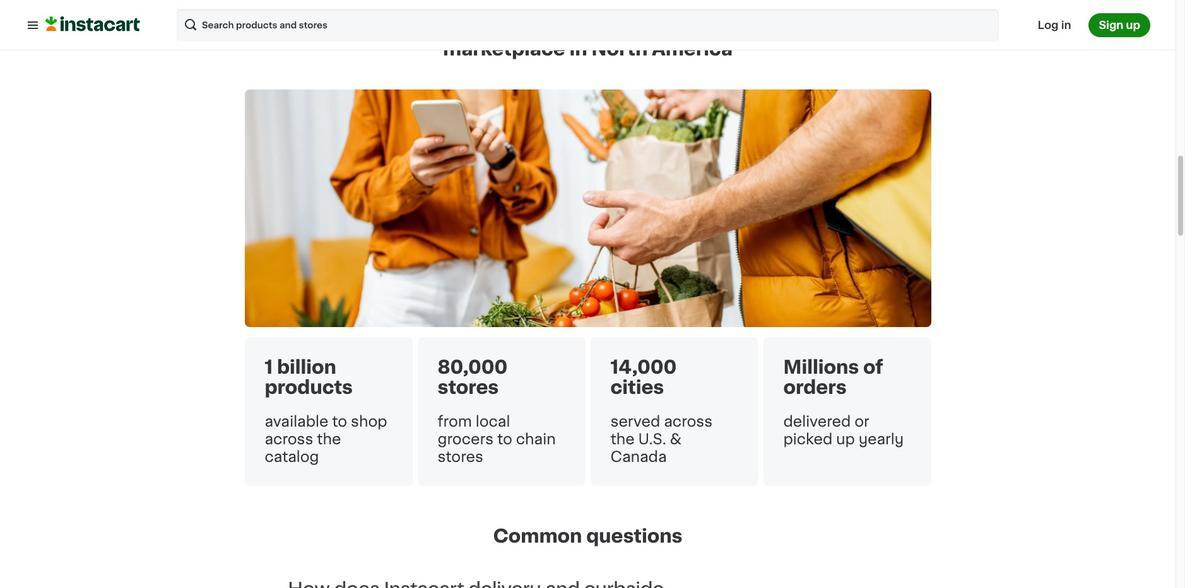 Task type: describe. For each thing, give the bounding box(es) containing it.
from local grocers to chain stores
[[438, 415, 556, 464]]

available
[[265, 415, 328, 429]]

common questions
[[493, 527, 682, 546]]

1 billion products
[[265, 358, 353, 397]]

picked
[[783, 433, 832, 447]]

u.s.
[[638, 433, 666, 447]]

grocery
[[638, 20, 714, 38]]

delivered
[[783, 415, 851, 429]]

up inside button
[[1126, 20, 1140, 30]]

sign
[[1099, 20, 1123, 30]]

of
[[863, 358, 883, 377]]

orders
[[783, 378, 847, 397]]

canada
[[610, 450, 667, 464]]

millions of orders
[[783, 358, 883, 397]]

Search field
[[175, 7, 1000, 43]]

the largest online grocery marketplace in north america
[[443, 20, 733, 58]]

to inside available to shop across the catalog
[[332, 415, 347, 429]]

served
[[610, 415, 660, 429]]

to inside the from local grocers to chain stores
[[497, 433, 512, 447]]

sign up button
[[1089, 13, 1150, 37]]

in inside button
[[1061, 20, 1071, 30]]

online
[[574, 20, 634, 38]]

the
[[461, 20, 498, 38]]

chain
[[516, 433, 556, 447]]

1
[[265, 358, 273, 377]]

80,000
[[438, 358, 508, 377]]

up inside delivered or picked up yearly
[[836, 433, 855, 447]]

questions
[[586, 527, 682, 546]]

available to shop across the catalog
[[265, 415, 387, 464]]



Task type: vqa. For each thing, say whether or not it's contained in the screenshot.
in to the right
yes



Task type: locate. For each thing, give the bounding box(es) containing it.
1 horizontal spatial in
[[1061, 20, 1071, 30]]

0 vertical spatial to
[[332, 415, 347, 429]]

up
[[1126, 20, 1140, 30], [836, 433, 855, 447]]

in
[[1061, 20, 1071, 30], [569, 40, 587, 58]]

stores inside 80,000 stores
[[438, 378, 499, 397]]

in inside the largest online grocery marketplace in north america
[[569, 40, 587, 58]]

the down available
[[317, 433, 341, 447]]

2 the from the left
[[610, 433, 635, 447]]

cities
[[610, 378, 664, 397]]

up down the or
[[836, 433, 855, 447]]

1 the from the left
[[317, 433, 341, 447]]

the down served
[[610, 433, 635, 447]]

across up the '&'
[[664, 415, 713, 429]]

2 stores from the top
[[438, 450, 483, 464]]

0 horizontal spatial across
[[265, 433, 313, 447]]

common
[[493, 527, 582, 546]]

log in
[[1038, 20, 1071, 30]]

1 stores from the top
[[438, 378, 499, 397]]

products
[[265, 378, 353, 397]]

1 horizontal spatial up
[[1126, 20, 1140, 30]]

across
[[664, 415, 713, 429], [265, 433, 313, 447]]

the inside served across the u.s. & canada
[[610, 433, 635, 447]]

marketplace
[[443, 40, 565, 58]]

served across the u.s. & canada
[[610, 415, 713, 464]]

1 vertical spatial across
[[265, 433, 313, 447]]

None search field
[[175, 7, 1000, 43]]

stores
[[438, 378, 499, 397], [438, 450, 483, 464]]

yearly
[[859, 433, 904, 447]]

0 vertical spatial up
[[1126, 20, 1140, 30]]

to left the shop
[[332, 415, 347, 429]]

1 vertical spatial to
[[497, 433, 512, 447]]

billion
[[277, 358, 336, 377]]

instacart home image
[[45, 16, 140, 31]]

1 vertical spatial up
[[836, 433, 855, 447]]

stores down 80,000
[[438, 378, 499, 397]]

to
[[332, 415, 347, 429], [497, 433, 512, 447]]

up right sign
[[1126, 20, 1140, 30]]

the
[[317, 433, 341, 447], [610, 433, 635, 447]]

0 vertical spatial across
[[664, 415, 713, 429]]

0 horizontal spatial up
[[836, 433, 855, 447]]

delivered or picked up yearly
[[783, 415, 904, 447]]

&
[[670, 433, 682, 447]]

america
[[652, 40, 733, 58]]

local
[[476, 415, 510, 429]]

to down local
[[497, 433, 512, 447]]

1 horizontal spatial to
[[497, 433, 512, 447]]

80,000 stores
[[438, 358, 508, 397]]

stores inside the from local grocers to chain stores
[[438, 450, 483, 464]]

catalog
[[265, 450, 319, 464]]

0 vertical spatial in
[[1061, 20, 1071, 30]]

log in button
[[1034, 13, 1075, 37]]

sign up
[[1099, 20, 1140, 30]]

14,000 cities
[[610, 358, 677, 397]]

in down online
[[569, 40, 587, 58]]

1 horizontal spatial the
[[610, 433, 635, 447]]

the inside available to shop across the catalog
[[317, 433, 341, 447]]

1 vertical spatial in
[[569, 40, 587, 58]]

or
[[854, 415, 869, 429]]

grocers
[[438, 433, 494, 447]]

in right log
[[1061, 20, 1071, 30]]

0 vertical spatial stores
[[438, 378, 499, 397]]

largest
[[502, 20, 570, 38]]

0 horizontal spatial in
[[569, 40, 587, 58]]

from
[[438, 415, 472, 429]]

across inside available to shop across the catalog
[[265, 433, 313, 447]]

millions
[[783, 358, 859, 377]]

14,000
[[610, 358, 677, 377]]

log
[[1038, 20, 1059, 30]]

0 horizontal spatial to
[[332, 415, 347, 429]]

open main menu image
[[25, 17, 40, 32]]

north
[[591, 40, 648, 58]]

1 horizontal spatial across
[[664, 415, 713, 429]]

0 horizontal spatial the
[[317, 433, 341, 447]]

1 vertical spatial stores
[[438, 450, 483, 464]]

shop
[[351, 415, 387, 429]]

across inside served across the u.s. & canada
[[664, 415, 713, 429]]

stores down grocers
[[438, 450, 483, 464]]

across up catalog
[[265, 433, 313, 447]]



